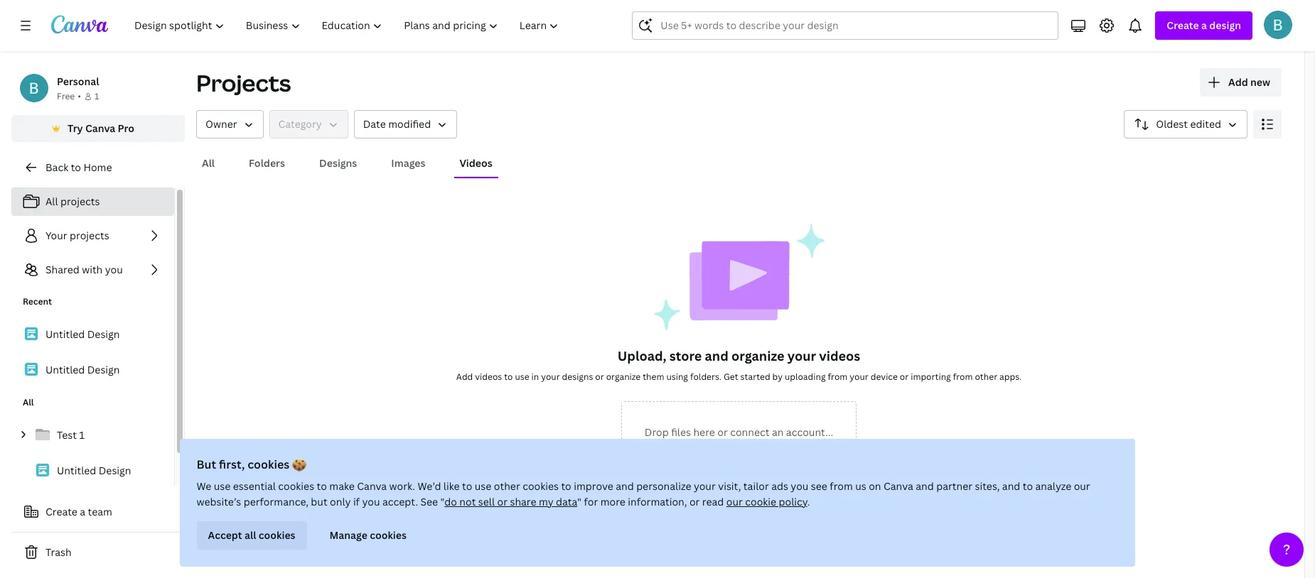 Task type: locate. For each thing, give the bounding box(es) containing it.
date
[[363, 117, 386, 131]]

0 vertical spatial 1
[[94, 90, 99, 102]]

0 vertical spatial other
[[975, 371, 998, 383]]

accept all cookies button
[[197, 522, 307, 550]]

we'd
[[418, 480, 441, 493]]

projects down back to home
[[60, 195, 100, 208]]

1 horizontal spatial create
[[1167, 18, 1199, 32]]

from right uploading
[[828, 371, 848, 383]]

to up data in the bottom left of the page
[[562, 480, 572, 493]]

canva up if
[[357, 480, 387, 493]]

untitled up test
[[45, 363, 85, 377]]

and inside upload, store and organize your videos add videos to use in your designs or organize them using folders. get started by uploading from your device or importing from other apps.
[[705, 348, 729, 365]]

Category button
[[269, 110, 348, 139]]

uploading
[[785, 371, 826, 383]]

1 horizontal spatial our
[[1074, 480, 1091, 493]]

our
[[1074, 480, 1091, 493], [727, 496, 743, 509]]

0 vertical spatial organize
[[732, 348, 785, 365]]

other inside we use essential cookies to make canva work. we'd like to use other cookies to improve and personalize your visit, tailor ads you see from us on canva and partner sites, and to analyze our website's performance, but only if you accept. see "
[[494, 480, 521, 493]]

1 vertical spatial list
[[11, 320, 174, 385]]

1 vertical spatial create
[[45, 505, 77, 519]]

create left the team
[[45, 505, 77, 519]]

design up the test 1 link
[[87, 363, 120, 377]]

0 vertical spatial untitled design link
[[11, 320, 174, 350]]

design down the shared with you link
[[87, 328, 120, 341]]

canva right on
[[884, 480, 914, 493]]

3 untitled design link from the top
[[11, 456, 174, 486]]

1 vertical spatial design
[[87, 363, 120, 377]]

your
[[788, 348, 816, 365], [541, 371, 560, 383], [850, 371, 869, 383], [694, 480, 716, 493]]

sell
[[479, 496, 495, 509]]

other
[[975, 371, 998, 383], [494, 480, 521, 493]]

only
[[330, 496, 351, 509]]

images button
[[386, 150, 431, 177]]

but
[[311, 496, 328, 509]]

videos
[[819, 348, 860, 365], [475, 371, 502, 383]]

or left the read
[[690, 496, 700, 509]]

canva right try in the top left of the page
[[85, 122, 115, 135]]

a inside button
[[80, 505, 85, 519]]

importing
[[911, 371, 951, 383]]

list containing untitled design
[[11, 320, 174, 385]]

designs
[[319, 156, 357, 170]]

Sort by button
[[1124, 110, 1248, 139]]

2 vertical spatial untitled design link
[[11, 456, 174, 486]]

1 vertical spatial a
[[80, 505, 85, 519]]

from inside we use essential cookies to make canva work. we'd like to use other cookies to improve and personalize your visit, tailor ads you see from us on canva and partner sites, and to analyze our website's performance, but only if you accept. see "
[[830, 480, 853, 493]]

1 horizontal spatial all
[[45, 195, 58, 208]]

all projects
[[45, 195, 100, 208]]

folders button
[[243, 150, 291, 177]]

None search field
[[632, 11, 1059, 40]]

videos left in
[[475, 371, 502, 383]]

all
[[245, 529, 257, 542]]

0 horizontal spatial add
[[456, 371, 473, 383]]

design
[[87, 328, 120, 341], [87, 363, 120, 377], [99, 464, 131, 478]]

our inside we use essential cookies to make canva work. we'd like to use other cookies to improve and personalize your visit, tailor ads you see from us on canva and partner sites, and to analyze our website's performance, but only if you accept. see "
[[1074, 480, 1091, 493]]

1 vertical spatial all
[[45, 195, 58, 208]]

Date modified button
[[354, 110, 457, 139]]

add left new
[[1228, 75, 1248, 89]]

1 horizontal spatial a
[[1201, 18, 1207, 32]]

" right the 'see'
[[441, 496, 445, 509]]

0 horizontal spatial a
[[80, 505, 85, 519]]

untitled design link up the test 1 link
[[11, 355, 174, 385]]

create
[[1167, 18, 1199, 32], [45, 505, 77, 519]]

or
[[595, 371, 604, 383], [900, 371, 909, 383], [717, 426, 728, 439], [498, 496, 508, 509], [690, 496, 700, 509]]

create inside dropdown button
[[1167, 18, 1199, 32]]

manage
[[330, 529, 368, 542]]

my
[[539, 496, 554, 509]]

1
[[94, 90, 99, 102], [79, 429, 84, 442]]

designs button
[[314, 150, 363, 177]]

1 vertical spatial our
[[727, 496, 743, 509]]

folders.
[[690, 371, 722, 383]]

1 list from the top
[[11, 188, 174, 284]]

0 vertical spatial list
[[11, 188, 174, 284]]

2 horizontal spatial you
[[791, 480, 809, 493]]

projects
[[60, 195, 100, 208], [70, 229, 109, 242]]

shared
[[45, 263, 79, 277]]

you up policy
[[791, 480, 809, 493]]

2 list from the top
[[11, 320, 174, 385]]

your right in
[[541, 371, 560, 383]]

back to home
[[45, 161, 112, 174]]

create inside button
[[45, 505, 77, 519]]

all for all button
[[202, 156, 215, 170]]

0 horizontal spatial canva
[[85, 122, 115, 135]]

untitled design for second untitled design link from the top of the page
[[45, 363, 120, 377]]

projects right your
[[70, 229, 109, 242]]

your up the read
[[694, 480, 716, 493]]

a for design
[[1201, 18, 1207, 32]]

partner
[[937, 480, 973, 493]]

0 horizontal spatial "
[[441, 496, 445, 509]]

0 vertical spatial our
[[1074, 480, 1091, 493]]

to left in
[[504, 371, 513, 383]]

all projects link
[[11, 188, 174, 216]]

0 horizontal spatial you
[[105, 263, 123, 277]]

accept.
[[383, 496, 418, 509]]

untitled for list containing test 1
[[57, 464, 96, 478]]

accept
[[208, 529, 243, 542]]

add left in
[[456, 371, 473, 383]]

2 vertical spatial untitled design
[[57, 464, 131, 478]]

for
[[584, 496, 598, 509]]

2 vertical spatial all
[[23, 397, 34, 409]]

" left for
[[578, 496, 582, 509]]

to
[[71, 161, 81, 174], [504, 371, 513, 383], [317, 480, 327, 493], [462, 480, 473, 493], [562, 480, 572, 493], [1023, 480, 1033, 493]]

our down visit,
[[727, 496, 743, 509]]

untitled design up test 1
[[45, 363, 120, 377]]

1 vertical spatial videos
[[475, 371, 502, 383]]

untitled design link down the test 1 link
[[11, 456, 174, 486]]

0 vertical spatial create
[[1167, 18, 1199, 32]]

videos up uploading
[[819, 348, 860, 365]]

oldest
[[1156, 117, 1188, 131]]

or right sell
[[498, 496, 508, 509]]

recent
[[23, 296, 52, 308]]

2 horizontal spatial all
[[202, 156, 215, 170]]

an
[[772, 426, 784, 439]]

1 horizontal spatial 1
[[94, 90, 99, 102]]

0 horizontal spatial create
[[45, 505, 77, 519]]

untitled design for third untitled design link from the bottom of the page
[[45, 328, 120, 341]]

2 vertical spatial untitled
[[57, 464, 96, 478]]

1 horizontal spatial you
[[363, 496, 380, 509]]

0 vertical spatial add
[[1228, 75, 1248, 89]]

your left device
[[850, 371, 869, 383]]

0 vertical spatial videos
[[819, 348, 860, 365]]

0 vertical spatial untitled design
[[45, 328, 120, 341]]

top level navigation element
[[125, 11, 571, 40]]

but first, cookies 🍪
[[197, 457, 307, 473]]

organize down upload,
[[606, 371, 641, 383]]

0 vertical spatial projects
[[60, 195, 100, 208]]

1 " from the left
[[441, 496, 445, 509]]

design for second untitled design link from the top of the page
[[87, 363, 120, 377]]

untitled design link down recent in the bottom left of the page
[[11, 320, 174, 350]]

1 untitled design link from the top
[[11, 320, 174, 350]]

and
[[705, 348, 729, 365], [616, 480, 634, 493], [916, 480, 934, 493], [1003, 480, 1021, 493]]

1 right test
[[79, 429, 84, 442]]

or right designs
[[595, 371, 604, 383]]

2 vertical spatial list
[[11, 421, 174, 522]]

0 vertical spatial untitled
[[45, 328, 85, 341]]

1 horizontal spatial use
[[475, 480, 492, 493]]

and up folders. in the bottom of the page
[[705, 348, 729, 365]]

1 horizontal spatial add
[[1228, 75, 1248, 89]]

design down the test 1 link
[[99, 464, 131, 478]]

untitled design link
[[11, 320, 174, 350], [11, 355, 174, 385], [11, 456, 174, 486]]

test 1 link
[[11, 421, 174, 451]]

use
[[515, 371, 529, 383], [214, 480, 231, 493], [475, 480, 492, 493]]

design
[[1209, 18, 1241, 32]]

from left us
[[830, 480, 853, 493]]

1 vertical spatial untitled
[[45, 363, 85, 377]]

create a team
[[45, 505, 112, 519]]

1 vertical spatial you
[[791, 480, 809, 493]]

your projects link
[[11, 222, 174, 250]]

1 vertical spatial untitled design link
[[11, 355, 174, 385]]

list
[[11, 188, 174, 284], [11, 320, 174, 385], [11, 421, 174, 522]]

1 horizontal spatial "
[[578, 496, 582, 509]]

or right here
[[717, 426, 728, 439]]

to up but
[[317, 480, 327, 493]]

a left the team
[[80, 505, 85, 519]]

all inside button
[[202, 156, 215, 170]]

untitled design down recent in the bottom left of the page
[[45, 328, 120, 341]]

use up website's
[[214, 480, 231, 493]]

0 horizontal spatial use
[[214, 480, 231, 493]]

use left in
[[515, 371, 529, 383]]

a left design at the top
[[1201, 18, 1207, 32]]

all for all projects
[[45, 195, 58, 208]]

pro
[[118, 122, 134, 135]]

1 vertical spatial untitled design
[[45, 363, 120, 377]]

1 horizontal spatial videos
[[819, 348, 860, 365]]

device
[[871, 371, 898, 383]]

test 1
[[57, 429, 84, 442]]

try canva pro button
[[11, 115, 185, 142]]

1 vertical spatial add
[[456, 371, 473, 383]]

to left analyze
[[1023, 480, 1033, 493]]

cookies up essential
[[248, 457, 290, 473]]

create for create a team
[[45, 505, 77, 519]]

images
[[391, 156, 425, 170]]

you
[[105, 263, 123, 277], [791, 480, 809, 493], [363, 496, 380, 509]]

us
[[856, 480, 867, 493]]

3 list from the top
[[11, 421, 174, 522]]

personal
[[57, 75, 99, 88]]

add new button
[[1200, 68, 1282, 97]]

apps.
[[1000, 371, 1022, 383]]

1 horizontal spatial other
[[975, 371, 998, 383]]

cookies
[[248, 457, 290, 473], [279, 480, 315, 493], [523, 480, 559, 493], [259, 529, 296, 542], [370, 529, 407, 542]]

use up sell
[[475, 480, 492, 493]]

0 vertical spatial you
[[105, 263, 123, 277]]

you right if
[[363, 496, 380, 509]]

we
[[197, 480, 212, 493]]

list containing test 1
[[11, 421, 174, 522]]

category
[[278, 117, 322, 131]]

other up do not sell or share my data "link"
[[494, 480, 521, 493]]

0 vertical spatial all
[[202, 156, 215, 170]]

oldest edited
[[1156, 117, 1221, 131]]

projects for all projects
[[60, 195, 100, 208]]

untitled down test 1
[[57, 464, 96, 478]]

our right analyze
[[1074, 480, 1091, 493]]

1 vertical spatial 1
[[79, 429, 84, 442]]

organize up started
[[732, 348, 785, 365]]

2 horizontal spatial use
[[515, 371, 529, 383]]

folders
[[249, 156, 285, 170]]

improve
[[574, 480, 614, 493]]

create for create a design
[[1167, 18, 1199, 32]]

1 vertical spatial other
[[494, 480, 521, 493]]

untitled down recent in the bottom left of the page
[[45, 328, 85, 341]]

performance,
[[244, 496, 309, 509]]

1 right the •
[[94, 90, 99, 102]]

1 vertical spatial projects
[[70, 229, 109, 242]]

0 vertical spatial design
[[87, 328, 120, 341]]

2 vertical spatial design
[[99, 464, 131, 478]]

create left design at the top
[[1167, 18, 1199, 32]]

0 horizontal spatial other
[[494, 480, 521, 493]]

untitled design down the test 1 link
[[57, 464, 131, 478]]

your
[[45, 229, 67, 242]]

1 vertical spatial organize
[[606, 371, 641, 383]]

you right with
[[105, 263, 123, 277]]

work.
[[390, 480, 416, 493]]

other left apps.
[[975, 371, 998, 383]]

a inside dropdown button
[[1201, 18, 1207, 32]]

essential
[[233, 480, 276, 493]]

2 vertical spatial you
[[363, 496, 380, 509]]

0 vertical spatial a
[[1201, 18, 1207, 32]]



Task type: describe. For each thing, give the bounding box(es) containing it.
personalize
[[637, 480, 692, 493]]

cookies up my
[[523, 480, 559, 493]]

Search search field
[[661, 12, 1030, 39]]

manage cookies button
[[319, 522, 418, 550]]

to inside upload, store and organize your videos add videos to use in your designs or organize them using folders. get started by uploading from your device or importing from other apps.
[[504, 371, 513, 383]]

try canva pro
[[68, 122, 134, 135]]

owner
[[205, 117, 237, 131]]

brad klo image
[[1264, 11, 1292, 39]]

videos
[[460, 156, 492, 170]]

connect
[[730, 426, 770, 439]]

data
[[556, 496, 578, 509]]

create a design button
[[1156, 11, 1253, 40]]

projects for your projects
[[70, 229, 109, 242]]

2 horizontal spatial canva
[[884, 480, 914, 493]]

make
[[330, 480, 355, 493]]

1 horizontal spatial canva
[[357, 480, 387, 493]]

free •
[[57, 90, 81, 102]]

more
[[601, 496, 626, 509]]

upload, store and organize your videos add videos to use in your designs or organize them using folders. get started by uploading from your device or importing from other apps.
[[456, 348, 1022, 383]]

a for team
[[80, 505, 85, 519]]

sites,
[[975, 480, 1000, 493]]

untitled design for third untitled design link from the top of the page
[[57, 464, 131, 478]]

list containing all projects
[[11, 188, 174, 284]]

0 horizontal spatial videos
[[475, 371, 502, 383]]

projects
[[196, 68, 291, 98]]

back
[[45, 161, 68, 174]]

from right importing at the bottom of page
[[953, 371, 973, 383]]

upload,
[[618, 348, 667, 365]]

tailor
[[744, 480, 769, 493]]

your projects
[[45, 229, 109, 242]]

0 horizontal spatial organize
[[606, 371, 641, 383]]

trash
[[45, 546, 72, 560]]

and left partner
[[916, 480, 934, 493]]

untitled for list containing untitled design
[[45, 363, 85, 377]]

or right device
[[900, 371, 909, 383]]

free
[[57, 90, 75, 102]]

0 horizontal spatial our
[[727, 496, 743, 509]]

drop
[[645, 426, 669, 439]]

home
[[83, 161, 112, 174]]

your up uploading
[[788, 348, 816, 365]]

back to home link
[[11, 154, 185, 182]]

policy
[[779, 496, 808, 509]]

test
[[57, 429, 77, 442]]

other inside upload, store and organize your videos add videos to use in your designs or organize them using folders. get started by uploading from your device or importing from other apps.
[[975, 371, 998, 383]]

our cookie policy link
[[727, 496, 808, 509]]

date modified
[[363, 117, 431, 131]]

see
[[811, 480, 828, 493]]

we use essential cookies to make canva work. we'd like to use other cookies to improve and personalize your visit, tailor ads you see from us on canva and partner sites, and to analyze our website's performance, but only if you accept. see "
[[197, 480, 1091, 509]]

your inside we use essential cookies to make canva work. we'd like to use other cookies to improve and personalize your visit, tailor ads you see from us on canva and partner sites, and to analyze our website's performance, but only if you accept. see "
[[694, 480, 716, 493]]

to right back
[[71, 161, 81, 174]]

drop files here or connect an account...
[[645, 426, 833, 439]]

try
[[68, 122, 83, 135]]

store
[[670, 348, 702, 365]]

do not sell or share my data " for more information, or read our cookie policy .
[[445, 496, 810, 509]]

on
[[869, 480, 882, 493]]

manage cookies
[[330, 529, 407, 542]]

2 untitled design link from the top
[[11, 355, 174, 385]]

cookies down 🍪
[[279, 480, 315, 493]]

add inside dropdown button
[[1228, 75, 1248, 89]]

by
[[772, 371, 783, 383]]

website's
[[197, 496, 242, 509]]

canva inside button
[[85, 122, 115, 135]]

all button
[[196, 150, 220, 177]]

and right sites,
[[1003, 480, 1021, 493]]

and up do not sell or share my data " for more information, or read our cookie policy .
[[616, 480, 634, 493]]

get
[[724, 371, 738, 383]]

like
[[444, 480, 460, 493]]

videos button
[[454, 150, 498, 177]]

design for third untitled design link from the bottom of the page
[[87, 328, 120, 341]]

first,
[[219, 457, 245, 473]]

cookies down accept.
[[370, 529, 407, 542]]

0 horizontal spatial 1
[[79, 429, 84, 442]]

to right 'like'
[[462, 480, 473, 493]]

share
[[510, 496, 537, 509]]

add inside upload, store and organize your videos add videos to use in your designs or organize them using folders. get started by uploading from your device or importing from other apps.
[[456, 371, 473, 383]]

•
[[78, 90, 81, 102]]

create a team button
[[11, 498, 185, 527]]

using
[[666, 371, 688, 383]]

here
[[693, 426, 715, 439]]

read
[[703, 496, 724, 509]]

cookie
[[746, 496, 777, 509]]

them
[[643, 371, 664, 383]]

accept all cookies
[[208, 529, 296, 542]]

but
[[197, 457, 217, 473]]

files
[[671, 426, 691, 439]]

team
[[88, 505, 112, 519]]

if
[[354, 496, 360, 509]]

in
[[531, 371, 539, 383]]

but first, cookies 🍪 dialog
[[180, 439, 1135, 567]]

analyze
[[1036, 480, 1072, 493]]

🍪
[[293, 457, 307, 473]]

0 horizontal spatial all
[[23, 397, 34, 409]]

use inside upload, store and organize your videos add videos to use in your designs or organize them using folders. get started by uploading from your device or importing from other apps.
[[515, 371, 529, 383]]

do
[[445, 496, 457, 509]]

do not sell or share my data link
[[445, 496, 578, 509]]

design for third untitled design link from the top of the page
[[99, 464, 131, 478]]

.
[[808, 496, 810, 509]]

add new
[[1228, 75, 1270, 89]]

ads
[[772, 480, 789, 493]]

create a design
[[1167, 18, 1241, 32]]

" inside we use essential cookies to make canva work. we'd like to use other cookies to improve and personalize your visit, tailor ads you see from us on canva and partner sites, and to analyze our website's performance, but only if you accept. see "
[[441, 496, 445, 509]]

2 " from the left
[[578, 496, 582, 509]]

cookies right all
[[259, 529, 296, 542]]

shared with you link
[[11, 256, 174, 284]]

1 horizontal spatial organize
[[732, 348, 785, 365]]

new
[[1251, 75, 1270, 89]]

information,
[[628, 496, 687, 509]]

see
[[421, 496, 438, 509]]

Owner button
[[196, 110, 263, 139]]

trash link
[[11, 539, 185, 567]]

modified
[[388, 117, 431, 131]]

designs
[[562, 371, 593, 383]]

with
[[82, 263, 103, 277]]



Task type: vqa. For each thing, say whether or not it's contained in the screenshot.
the jacob simon image
no



